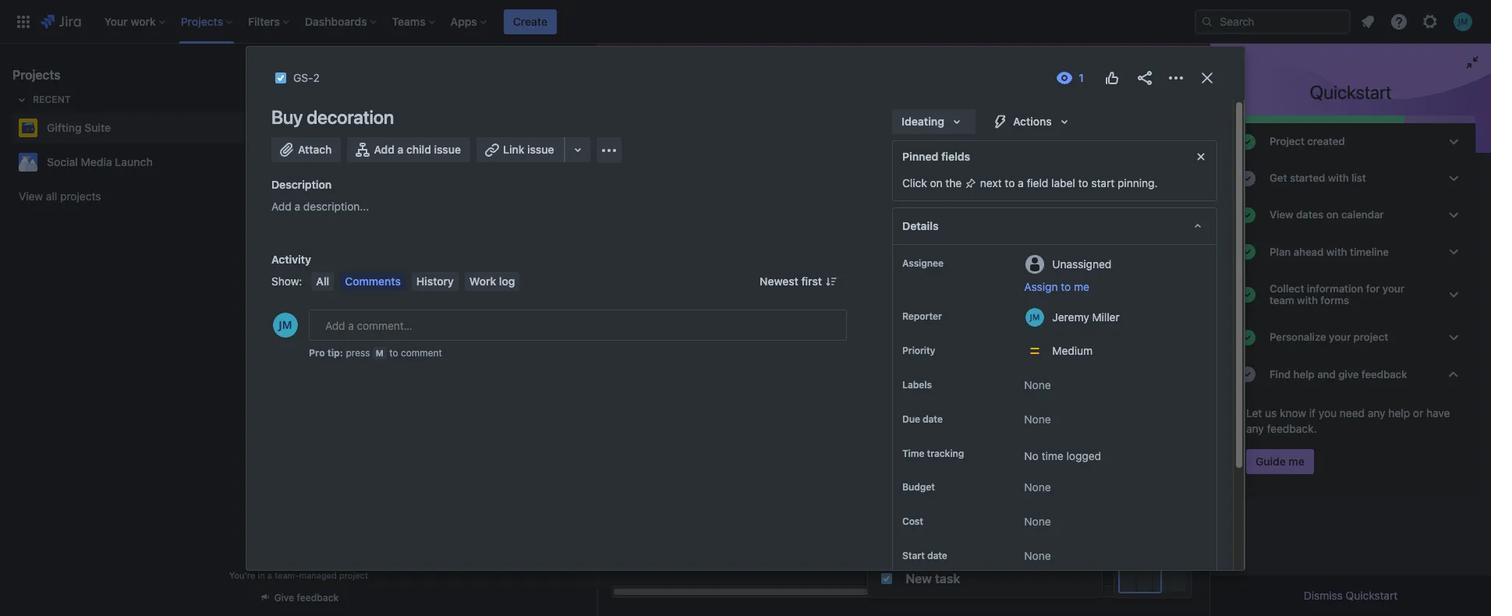 Task type: describe. For each thing, give the bounding box(es) containing it.
view all projects link
[[12, 182, 585, 211]]

new
[[905, 572, 931, 586]]

1 medium image from the top
[[799, 265, 811, 278]]

task image
[[630, 337, 643, 349]]

attach button
[[271, 137, 341, 162]]

add a description...
[[271, 200, 369, 213]]

gs-2 for gs-2 link in buy decoration dialog
[[293, 71, 320, 84]]

need
[[1340, 406, 1365, 419]]

labels
[[902, 379, 932, 391]]

add a child issue button
[[347, 137, 470, 162]]

if
[[1309, 406, 1316, 419]]

2 0 from the left
[[1132, 192, 1139, 205]]

add for add a child issue
[[374, 143, 395, 156]]

forms
[[901, 97, 934, 111]]

logged
[[1066, 449, 1101, 462]]

issue inside link issue button
[[527, 143, 554, 156]]

attach
[[298, 143, 332, 156]]

guide me button
[[1246, 449, 1314, 474]]

none for start date
[[1024, 549, 1051, 563]]

you're
[[229, 570, 255, 580]]

reporter
[[902, 310, 942, 322]]

none for labels
[[1024, 378, 1051, 391]]

work log
[[469, 274, 515, 288]]

pages link
[[949, 90, 987, 119]]

share image
[[1135, 69, 1154, 87]]

view all projects
[[19, 189, 101, 203]]

me inside button
[[1074, 280, 1089, 293]]

have
[[1426, 406, 1450, 419]]

1 0 from the left
[[913, 192, 920, 205]]

newest first button
[[750, 272, 847, 291]]

due
[[902, 413, 920, 425]]

social media launch link
[[12, 147, 579, 178]]

description
[[271, 178, 332, 191]]

managed
[[299, 570, 337, 580]]

assignee
[[902, 257, 943, 269]]

and
[[1317, 368, 1336, 380]]

click on the
[[902, 176, 965, 189]]

know
[[1280, 406, 1306, 419]]

pages
[[952, 97, 984, 111]]

comment
[[401, 347, 442, 359]]

actions
[[1013, 115, 1052, 128]]

pinned
[[902, 150, 938, 163]]

feedback inside button
[[297, 592, 339, 604]]

details
[[902, 219, 939, 232]]

due date
[[902, 413, 943, 425]]

gs-2 link inside buy decoration dialog
[[293, 69, 320, 87]]

history
[[416, 274, 454, 288]]

1 vertical spatial quickstart
[[1346, 589, 1398, 602]]

show:
[[271, 274, 302, 288]]

forms link
[[898, 90, 937, 119]]

field
[[1027, 176, 1048, 189]]

new task
[[905, 572, 960, 586]]

time
[[1041, 449, 1063, 462]]

start
[[902, 550, 925, 562]]

find
[[1270, 368, 1291, 380]]

give feedback button
[[249, 585, 348, 611]]

child
[[406, 143, 431, 156]]

Search board text field
[[618, 138, 736, 160]]

decoration inside dialog
[[307, 106, 394, 128]]

in review 0
[[1080, 192, 1139, 205]]

planning
[[860, 193, 907, 204]]

next
[[980, 176, 1002, 189]]

tab list containing forms
[[607, 90, 1201, 130]]

add app image
[[599, 141, 618, 159]]

you're in a team-managed project
[[229, 570, 368, 580]]

give
[[274, 592, 294, 604]]

you
[[1319, 406, 1337, 419]]

search image
[[1201, 15, 1213, 28]]

to up in in the right top of the page
[[1078, 176, 1088, 189]]

projects
[[12, 68, 61, 82]]

dismiss
[[1304, 589, 1343, 602]]

log
[[499, 274, 515, 288]]

jeremy miller
[[1052, 310, 1120, 323]]

dismiss quickstart link
[[1304, 589, 1398, 602]]

gifting
[[47, 121, 82, 134]]

a down "description"
[[294, 200, 300, 213]]

actions button
[[982, 109, 1083, 134]]

press
[[346, 347, 370, 359]]

or
[[1413, 406, 1423, 419]]

a inside button
[[397, 143, 403, 156]]

all button
[[311, 272, 334, 291]]

profile image of jeremy miller image
[[273, 313, 298, 338]]

start date
[[902, 550, 947, 562]]

menu bar inside buy decoration dialog
[[308, 272, 523, 291]]

dismiss quickstart
[[1304, 589, 1398, 602]]

feedback inside dropdown button
[[1361, 368, 1407, 380]]

in
[[1080, 193, 1089, 204]]

view
[[19, 189, 43, 203]]

time tracking pin to top. only you can see pinned fields. image
[[967, 448, 980, 460]]

recent
[[33, 94, 71, 105]]

due date pin to top. only you can see pinned fields. image
[[946, 413, 958, 426]]

date for start date
[[927, 550, 947, 562]]

2 medium image from the top
[[799, 337, 811, 349]]

miller
[[1092, 310, 1120, 323]]

cost
[[902, 516, 923, 527]]

comments button
[[340, 272, 405, 291]]

to right next
[[1005, 176, 1015, 189]]

no
[[1024, 449, 1039, 462]]

projects
[[60, 189, 101, 203]]

history button
[[412, 272, 458, 291]]

team-
[[275, 570, 299, 580]]

newest first
[[760, 274, 822, 288]]

minimize image
[[1463, 53, 1482, 72]]

pro tip: press m to comment
[[309, 347, 442, 359]]

jeremy
[[1052, 310, 1089, 323]]

give feedback
[[274, 592, 339, 604]]

help inside dropdown button
[[1293, 368, 1315, 380]]

link issue
[[503, 143, 554, 156]]



Task type: locate. For each thing, give the bounding box(es) containing it.
0 horizontal spatial buy
[[271, 106, 303, 128]]

buy decoration inside dialog
[[271, 106, 394, 128]]

gs-2 for gs-2 link to the right
[[649, 337, 672, 349]]

a left field
[[1018, 176, 1024, 189]]

0 vertical spatial date
[[923, 413, 943, 425]]

assign
[[1024, 280, 1058, 293]]

me down unassigned
[[1074, 280, 1089, 293]]

time tracking
[[902, 448, 964, 459]]

feedback down managed
[[297, 592, 339, 604]]

1 vertical spatial gs-
[[649, 337, 667, 349]]

details element
[[892, 207, 1217, 245]]

first
[[801, 274, 822, 288]]

add for add a description...
[[271, 200, 291, 213]]

Search field
[[1195, 9, 1351, 34]]

task image
[[274, 72, 287, 84]]

1 issue from the left
[[434, 143, 461, 156]]

1 horizontal spatial issue
[[527, 143, 554, 156]]

on
[[930, 176, 943, 189]]

description...
[[303, 200, 369, 213]]

0 vertical spatial buy decoration
[[271, 106, 394, 128]]

gs- left copy link to issue image
[[293, 71, 313, 84]]

time
[[902, 448, 924, 459]]

1 vertical spatial buy
[[630, 305, 649, 318]]

1 horizontal spatial gs-
[[649, 337, 667, 349]]

0 horizontal spatial feedback
[[297, 592, 339, 604]]

project
[[339, 570, 368, 580]]

quickstart
[[1310, 81, 1392, 103], [1346, 589, 1398, 602]]

2 right task icon
[[313, 71, 320, 84]]

0 horizontal spatial me
[[1074, 280, 1089, 293]]

1 horizontal spatial gs-2
[[649, 337, 672, 349]]

gs- inside buy decoration dialog
[[293, 71, 313, 84]]

social
[[47, 155, 78, 168]]

progress bar
[[1226, 115, 1475, 123]]

click
[[902, 176, 927, 189]]

create banner
[[0, 0, 1491, 44]]

task icon image
[[880, 572, 893, 585]]

menu bar containing all
[[308, 272, 523, 291]]

1 horizontal spatial feedback
[[1361, 368, 1407, 380]]

1 horizontal spatial 0
[[1132, 192, 1139, 205]]

medium image
[[799, 265, 811, 278], [799, 337, 811, 349]]

0 down pinning.
[[1132, 192, 1139, 205]]

fields
[[941, 150, 970, 163]]

any right need
[[1368, 406, 1385, 419]]

1 horizontal spatial decoration
[[652, 305, 706, 318]]

add
[[374, 143, 395, 156], [271, 200, 291, 213]]

0 vertical spatial add
[[374, 143, 395, 156]]

gifting suite
[[47, 121, 111, 134]]

0 vertical spatial help
[[1293, 368, 1315, 380]]

gs-2 right task icon
[[293, 71, 320, 84]]

pinning.
[[1117, 176, 1158, 189]]

0 horizontal spatial 0
[[913, 192, 920, 205]]

create
[[513, 14, 547, 28]]

Add a comment… field
[[309, 310, 847, 341]]

4 none from the top
[[1024, 515, 1051, 528]]

issue right link
[[527, 143, 554, 156]]

buy decoration up task image
[[630, 305, 706, 318]]

1 vertical spatial gs-2
[[649, 337, 672, 349]]

task
[[934, 572, 960, 586]]

0 vertical spatial 2
[[313, 71, 320, 84]]

reporter pin to top. only you can see pinned fields. image
[[945, 310, 958, 323]]

to inside button
[[1061, 280, 1071, 293]]

0 vertical spatial decoration
[[307, 106, 394, 128]]

assignee pin to top. only you can see pinned fields. image
[[947, 257, 959, 270]]

comments
[[345, 274, 401, 288]]

1 horizontal spatial 2
[[667, 337, 672, 349]]

0 vertical spatial me
[[1074, 280, 1089, 293]]

pinned fields
[[902, 150, 970, 163]]

help left and
[[1293, 368, 1315, 380]]

gs- for gs-2 link in buy decoration dialog
[[293, 71, 313, 84]]

priority
[[902, 345, 935, 356]]

me inside "button"
[[1289, 454, 1304, 468]]

primary element
[[9, 0, 1195, 43]]

to
[[1005, 176, 1015, 189], [1078, 176, 1088, 189], [1061, 280, 1071, 293], [389, 347, 398, 359]]

assign to me
[[1024, 280, 1089, 293]]

medium image down newest first button
[[799, 337, 811, 349]]

tip:
[[327, 347, 343, 359]]

no time logged
[[1024, 449, 1101, 462]]

buy up task image
[[630, 305, 649, 318]]

next to a field label to start pinning.
[[977, 176, 1158, 189]]

medium
[[1052, 344, 1093, 357]]

1 vertical spatial me
[[1289, 454, 1304, 468]]

work
[[469, 274, 496, 288]]

1 vertical spatial 2
[[667, 337, 672, 349]]

newest
[[760, 274, 798, 288]]

a left child
[[397, 143, 403, 156]]

2 none from the top
[[1024, 413, 1051, 426]]

gs-2 link right task icon
[[293, 69, 320, 87]]

ideating button
[[892, 109, 976, 134]]

me
[[1074, 280, 1089, 293], [1289, 454, 1304, 468]]

1 vertical spatial gs-2 link
[[649, 336, 672, 350]]

social media launch
[[47, 155, 153, 168]]

date up new task
[[927, 550, 947, 562]]

add left child
[[374, 143, 395, 156]]

checked image
[[1238, 365, 1257, 384]]

1 horizontal spatial add
[[374, 143, 395, 156]]

link issue button
[[476, 137, 565, 162]]

issue
[[434, 143, 461, 156], [527, 143, 554, 156]]

gs-2 inside buy decoration dialog
[[293, 71, 320, 84]]

media
[[81, 155, 112, 168]]

gs-2 link
[[293, 69, 320, 87], [649, 336, 672, 350]]

0 horizontal spatial gs-2 link
[[293, 69, 320, 87]]

hide message image
[[1192, 147, 1210, 166]]

1 horizontal spatial help
[[1388, 406, 1410, 419]]

1 vertical spatial help
[[1388, 406, 1410, 419]]

3 none from the top
[[1024, 481, 1051, 494]]

close image
[[1198, 69, 1217, 87]]

1 vertical spatial medium image
[[799, 337, 811, 349]]

add inside button
[[374, 143, 395, 156]]

ideating
[[901, 115, 944, 128]]

let
[[1246, 406, 1262, 419]]

0 horizontal spatial buy decoration
[[271, 106, 394, 128]]

me right guide
[[1289, 454, 1304, 468]]

unassigned
[[1052, 257, 1112, 270]]

gs-2
[[293, 71, 320, 84], [649, 337, 672, 349]]

1 vertical spatial add
[[271, 200, 291, 213]]

0 vertical spatial gs-2 link
[[293, 69, 320, 87]]

0 down click
[[913, 192, 920, 205]]

give
[[1338, 368, 1359, 380]]

help left or
[[1388, 406, 1410, 419]]

1 horizontal spatial gs-2 link
[[649, 336, 672, 350]]

0 vertical spatial quickstart
[[1310, 81, 1392, 103]]

gs-2 right task image
[[649, 337, 672, 349]]

gs- right task image
[[649, 337, 667, 349]]

1 vertical spatial buy decoration
[[630, 305, 706, 318]]

menu bar
[[308, 272, 523, 291]]

1 horizontal spatial any
[[1368, 406, 1385, 419]]

none for cost
[[1024, 515, 1051, 528]]

to right assign
[[1061, 280, 1071, 293]]

help
[[1293, 368, 1315, 380], [1388, 406, 1410, 419]]

1 vertical spatial date
[[927, 550, 947, 562]]

issue inside add a child issue button
[[434, 143, 461, 156]]

activity
[[271, 253, 311, 266]]

none for budget
[[1024, 481, 1051, 494]]

link
[[503, 143, 524, 156]]

newest first image
[[825, 275, 838, 288]]

5 none from the top
[[1024, 549, 1051, 563]]

0 horizontal spatial any
[[1246, 422, 1264, 435]]

1 vertical spatial any
[[1246, 422, 1264, 435]]

decoration
[[307, 106, 394, 128], [652, 305, 706, 318]]

2 inside buy decoration dialog
[[313, 71, 320, 84]]

1 horizontal spatial me
[[1289, 454, 1304, 468]]

new task button
[[868, 560, 1102, 597]]

buy up attach button
[[271, 106, 303, 128]]

tracking
[[927, 448, 964, 459]]

in
[[258, 570, 265, 580]]

jira image
[[41, 12, 81, 31], [41, 12, 81, 31]]

create button
[[504, 9, 557, 34]]

1 horizontal spatial buy
[[630, 305, 649, 318]]

0 horizontal spatial help
[[1293, 368, 1315, 380]]

0 vertical spatial buy
[[271, 106, 303, 128]]

0 horizontal spatial 2
[[313, 71, 320, 84]]

to right m
[[389, 347, 398, 359]]

buy decoration dialog
[[246, 47, 1245, 616]]

let us know if you need any help or have any feedback.
[[1246, 406, 1450, 435]]

0 vertical spatial any
[[1368, 406, 1385, 419]]

feedback right "give"
[[1361, 368, 1407, 380]]

1 vertical spatial feedback
[[297, 592, 339, 604]]

2 issue from the left
[[527, 143, 554, 156]]

feedback
[[1361, 368, 1407, 380], [297, 592, 339, 604]]

0 horizontal spatial add
[[271, 200, 291, 213]]

budget
[[902, 481, 935, 493]]

date left 'due date pin to top. only you can see pinned fields.' image
[[923, 413, 943, 425]]

planning 0
[[860, 192, 920, 205]]

assign to me button
[[1024, 279, 1201, 295]]

actions image
[[1167, 69, 1185, 87]]

buy decoration up attach
[[271, 106, 394, 128]]

0 vertical spatial feedback
[[1361, 368, 1407, 380]]

1 horizontal spatial buy decoration
[[630, 305, 706, 318]]

guide
[[1256, 454, 1286, 468]]

link web pages and more image
[[568, 140, 587, 159]]

0 horizontal spatial gs-2
[[293, 71, 320, 84]]

issue right child
[[434, 143, 461, 156]]

date for due date
[[923, 413, 943, 425]]

a right in
[[267, 570, 272, 580]]

add down "description"
[[271, 200, 291, 213]]

any down let
[[1246, 422, 1264, 435]]

2 right task image
[[667, 337, 672, 349]]

all
[[316, 274, 329, 288]]

0 horizontal spatial decoration
[[307, 106, 394, 128]]

label
[[1051, 176, 1075, 189]]

buy inside dialog
[[271, 106, 303, 128]]

0 horizontal spatial issue
[[434, 143, 461, 156]]

tab list
[[607, 90, 1201, 130]]

1 vertical spatial decoration
[[652, 305, 706, 318]]

0 vertical spatial gs-2
[[293, 71, 320, 84]]

none
[[1024, 378, 1051, 391], [1024, 413, 1051, 426], [1024, 481, 1051, 494], [1024, 515, 1051, 528], [1024, 549, 1051, 563]]

gs- for gs-2 link to the right
[[649, 337, 667, 349]]

collapse recent projects image
[[12, 90, 31, 109]]

the
[[945, 176, 962, 189]]

suite
[[84, 121, 111, 134]]

gs-2 link right task image
[[649, 336, 672, 350]]

review
[[1092, 193, 1126, 204]]

start
[[1091, 176, 1115, 189]]

help inside the let us know if you need any help or have any feedback.
[[1388, 406, 1410, 419]]

copy link to issue image
[[316, 71, 329, 83]]

0 vertical spatial gs-
[[293, 71, 313, 84]]

medium image right newest
[[799, 265, 811, 278]]

find help and give feedback button
[[1226, 356, 1475, 393]]

0 horizontal spatial gs-
[[293, 71, 313, 84]]

0 vertical spatial medium image
[[799, 265, 811, 278]]

add a child issue
[[374, 143, 461, 156]]

find help and give feedback
[[1270, 368, 1407, 380]]

vote options: no one has voted for this issue yet. image
[[1103, 69, 1121, 87]]

pro
[[309, 347, 325, 359]]

1 none from the top
[[1024, 378, 1051, 391]]



Task type: vqa. For each thing, say whether or not it's contained in the screenshot.
Start date's DATE
yes



